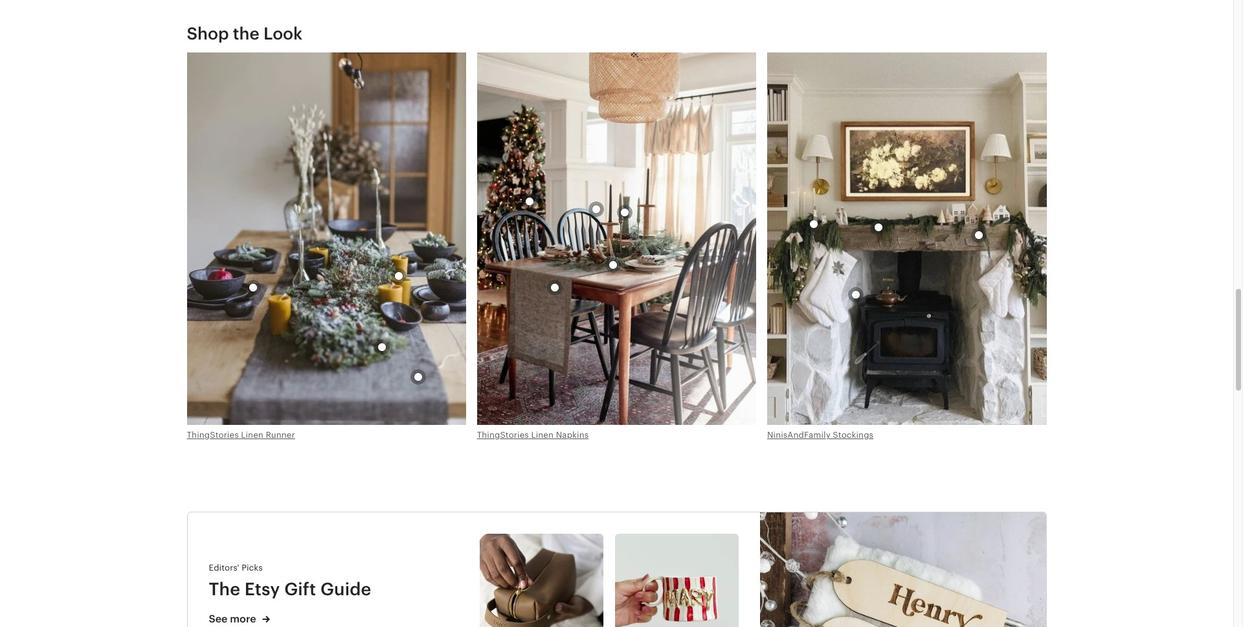 Task type: describe. For each thing, give the bounding box(es) containing it.
gift
[[285, 579, 316, 599]]

personalized groomsmen gift. leather dopp kit. customized leather toiletry bag. monogrammed mens travel toiletry bag. third anniversary gift image
[[480, 534, 604, 627]]

the
[[209, 579, 240, 599]]

picks
[[242, 563, 263, 572]]

thingstories linen napkins
[[477, 430, 589, 440]]

etsy
[[245, 579, 280, 599]]

image containing listing thingstories linen runner image
[[187, 52, 467, 425]]

linen for runner
[[241, 430, 264, 440]]

ninisandfamily stockings
[[768, 430, 874, 440]]

custom design name ceramic handmade pottery mug craft gift idea coffee cup gift for her unique personalized birthday anniversary gift image
[[615, 534, 739, 627]]

runner
[[266, 430, 295, 440]]

editors'
[[209, 563, 239, 572]]

image containing listing thingstories linen napkins image
[[477, 52, 757, 425]]

ninisandfamily stockings link
[[768, 430, 874, 440]]

more
[[230, 613, 256, 625]]

thingstories linen napkins link
[[477, 430, 589, 440]]

thingstories linen runner link
[[187, 430, 295, 440]]

the etsy gift guide
[[209, 579, 372, 599]]

stockings
[[833, 430, 874, 440]]

see
[[209, 613, 228, 625]]

editors' picks
[[209, 563, 263, 572]]

look
[[264, 24, 303, 44]]

see more
[[209, 613, 259, 625]]



Task type: vqa. For each thing, say whether or not it's contained in the screenshot.
NinisAndFamily Stockings
yes



Task type: locate. For each thing, give the bounding box(es) containing it.
linen left 'runner'
[[241, 430, 264, 440]]

1 horizontal spatial thingstories
[[477, 430, 529, 440]]

linen for napkins
[[532, 430, 554, 440]]

shop the look
[[187, 24, 303, 44]]

thingstories for thingstories linen napkins
[[477, 430, 529, 440]]

ninisandfamily
[[768, 430, 831, 440]]

thingstories
[[187, 430, 239, 440], [477, 430, 529, 440]]

1 linen from the left
[[241, 430, 264, 440]]

thingstories linen runner
[[187, 430, 295, 440]]

see more link
[[209, 612, 468, 627]]

1 thingstories from the left
[[187, 430, 239, 440]]

2 thingstories from the left
[[477, 430, 529, 440]]

guide
[[321, 579, 372, 599]]

2 linen from the left
[[532, 430, 554, 440]]

linen left napkins
[[532, 430, 554, 440]]

shop
[[187, 24, 229, 44]]

0 horizontal spatial thingstories
[[187, 430, 239, 440]]

1 horizontal spatial linen
[[532, 430, 554, 440]]

linen
[[241, 430, 264, 440], [532, 430, 554, 440]]

image containing listing ninisandfamily stockings image
[[768, 52, 1047, 425]]

the
[[233, 24, 260, 44]]

thingstories for thingstories linen runner
[[187, 430, 239, 440]]

0 horizontal spatial linen
[[241, 430, 264, 440]]

napkins
[[556, 430, 589, 440]]



